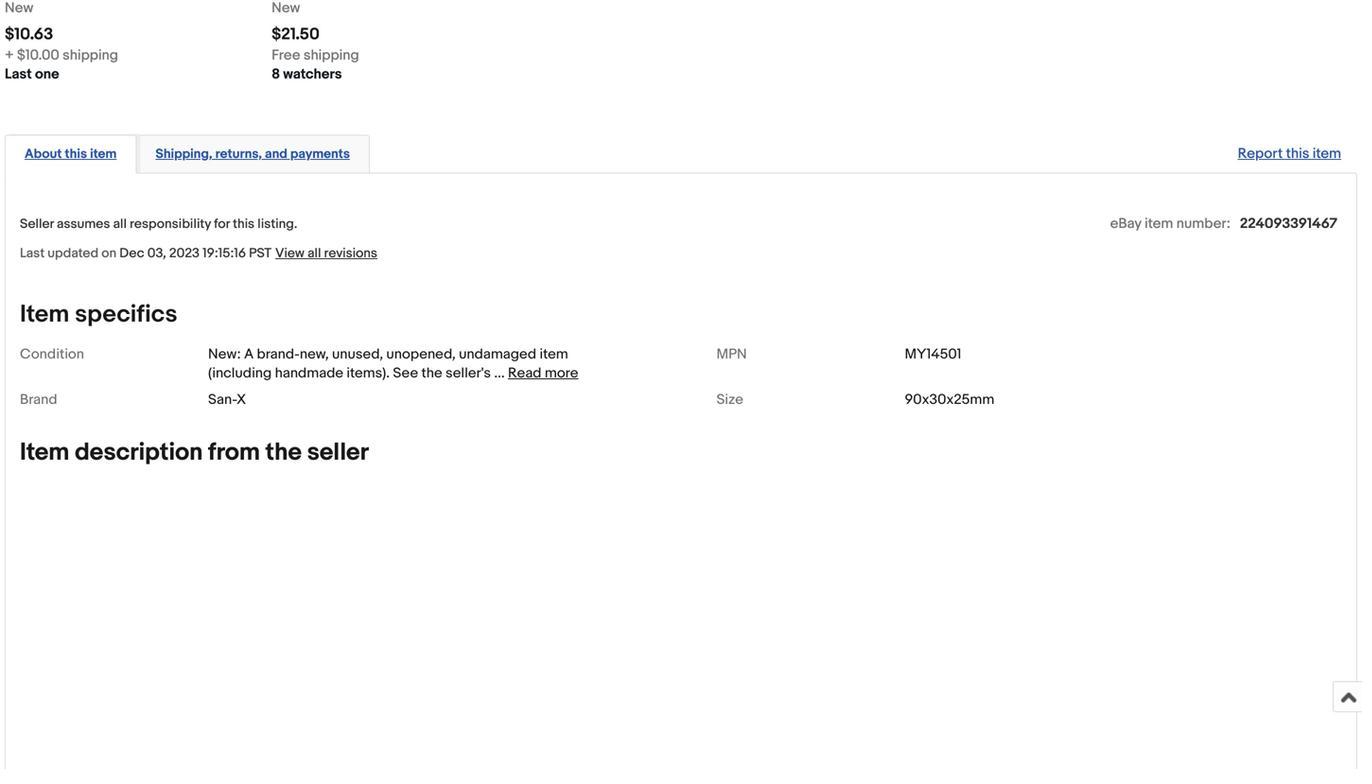 Task type: locate. For each thing, give the bounding box(es) containing it.
specifics
[[75, 300, 177, 329]]

on
[[102, 245, 117, 262]]

shipping,
[[156, 146, 212, 162]]

item specifics
[[20, 300, 177, 329]]

shipping, returns, and payments
[[156, 146, 350, 162]]

this right about
[[65, 146, 87, 162]]

brand
[[20, 391, 57, 408]]

$10.63
[[5, 25, 53, 45]]

last down +
[[5, 66, 32, 83]]

watchers
[[283, 66, 342, 83]]

tab list
[[5, 131, 1358, 174]]

last down "seller"
[[20, 245, 45, 262]]

one
[[35, 66, 59, 83]]

shipping inside + $10.00 shipping last one
[[63, 47, 118, 64]]

san-
[[208, 391, 237, 408]]

number:
[[1177, 215, 1231, 232]]

224093391467
[[1240, 215, 1338, 232]]

item down "brand"
[[20, 438, 69, 467]]

this right report
[[1287, 145, 1310, 162]]

the
[[422, 365, 443, 382], [266, 438, 302, 467]]

all up on
[[113, 216, 127, 232]]

all
[[113, 216, 127, 232], [308, 245, 321, 262]]

the right from
[[266, 438, 302, 467]]

1 shipping from the left
[[63, 47, 118, 64]]

1 item from the top
[[20, 300, 69, 329]]

item for item description from the seller
[[20, 438, 69, 467]]

ebay
[[1111, 215, 1142, 232]]

the down the unopened,
[[422, 365, 443, 382]]

and
[[265, 146, 288, 162]]

item inside button
[[90, 146, 117, 162]]

shipping
[[63, 47, 118, 64], [304, 47, 359, 64]]

0 horizontal spatial this
[[65, 146, 87, 162]]

the inside new: a brand-new, unused, unopened, undamaged item (including handmade items). see the seller's ...
[[422, 365, 443, 382]]

a
[[244, 346, 254, 363]]

updated
[[48, 245, 99, 262]]

last
[[5, 66, 32, 83], [20, 245, 45, 262]]

undamaged
[[459, 346, 537, 363]]

item
[[20, 300, 69, 329], [20, 438, 69, 467]]

0 vertical spatial the
[[422, 365, 443, 382]]

$10.00
[[17, 47, 59, 64]]

this right for
[[233, 216, 255, 232]]

shipping inside free shipping 8 watchers
[[304, 47, 359, 64]]

2 item from the top
[[20, 438, 69, 467]]

this
[[1287, 145, 1310, 162], [65, 146, 87, 162], [233, 216, 255, 232]]

item right report
[[1313, 145, 1342, 162]]

shipping right $10.00
[[63, 47, 118, 64]]

san-x
[[208, 391, 246, 408]]

None text field
[[5, 0, 33, 18]]

1 vertical spatial last
[[20, 245, 45, 262]]

dec
[[119, 245, 144, 262]]

item
[[1313, 145, 1342, 162], [90, 146, 117, 162], [1145, 215, 1174, 232], [540, 346, 568, 363]]

None text field
[[272, 0, 300, 18]]

report this item link
[[1229, 136, 1351, 172]]

0 vertical spatial item
[[20, 300, 69, 329]]

+
[[5, 47, 14, 64]]

0 horizontal spatial the
[[266, 438, 302, 467]]

for
[[214, 216, 230, 232]]

Free shipping text field
[[272, 46, 359, 65]]

+ $10.00 shipping last one
[[5, 47, 118, 83]]

returns,
[[215, 146, 262, 162]]

1 vertical spatial the
[[266, 438, 302, 467]]

item right about
[[90, 146, 117, 162]]

this inside button
[[65, 146, 87, 162]]

seller
[[307, 438, 369, 467]]

items).
[[347, 365, 390, 382]]

2 shipping from the left
[[304, 47, 359, 64]]

item up condition
[[20, 300, 69, 329]]

1 horizontal spatial shipping
[[304, 47, 359, 64]]

this for about
[[65, 146, 87, 162]]

shipping up watchers on the left
[[304, 47, 359, 64]]

1 vertical spatial all
[[308, 245, 321, 262]]

unused,
[[332, 346, 383, 363]]

new,
[[300, 346, 329, 363]]

handmade
[[275, 365, 344, 382]]

all right view
[[308, 245, 321, 262]]

item up more
[[540, 346, 568, 363]]

1 horizontal spatial all
[[308, 245, 321, 262]]

pst
[[249, 245, 272, 262]]

$10.63 text field
[[5, 25, 53, 45]]

x
[[237, 391, 246, 408]]

more
[[545, 365, 579, 382]]

item description from the seller
[[20, 438, 369, 467]]

1 horizontal spatial the
[[422, 365, 443, 382]]

read more
[[508, 365, 579, 382]]

assumes
[[57, 216, 110, 232]]

0 vertical spatial all
[[113, 216, 127, 232]]

1 vertical spatial item
[[20, 438, 69, 467]]

...
[[494, 365, 505, 382]]

brand-
[[257, 346, 300, 363]]

0 horizontal spatial all
[[113, 216, 127, 232]]

2 horizontal spatial this
[[1287, 145, 1310, 162]]

0 horizontal spatial shipping
[[63, 47, 118, 64]]

2023
[[169, 245, 200, 262]]

read more button
[[508, 365, 579, 382]]

ebay item number: 224093391467
[[1111, 215, 1338, 232]]

0 vertical spatial last
[[5, 66, 32, 83]]

Last one text field
[[5, 65, 59, 84]]

description
[[75, 438, 203, 467]]



Task type: vqa. For each thing, say whether or not it's contained in the screenshot.
VIEW ALL REVISIONS link
yes



Task type: describe. For each thing, give the bounding box(es) containing it.
condition
[[20, 346, 84, 363]]

this for report
[[1287, 145, 1310, 162]]

tab list containing about this item
[[5, 131, 1358, 174]]

seller assumes all responsibility for this listing.
[[20, 216, 297, 232]]

item right ebay
[[1145, 215, 1174, 232]]

last inside + $10.00 shipping last one
[[5, 66, 32, 83]]

free
[[272, 47, 300, 64]]

payments
[[290, 146, 350, 162]]

about
[[25, 146, 62, 162]]

about this item
[[25, 146, 117, 162]]

item inside new: a brand-new, unused, unopened, undamaged item (including handmade items). see the seller's ...
[[540, 346, 568, 363]]

my14501
[[905, 346, 962, 363]]

item for item specifics
[[20, 300, 69, 329]]

seller
[[20, 216, 54, 232]]

last updated on dec 03, 2023 19:15:16 pst view all revisions
[[20, 245, 378, 262]]

$21.50
[[272, 25, 320, 45]]

1 horizontal spatial this
[[233, 216, 255, 232]]

size
[[717, 391, 744, 408]]

revisions
[[324, 245, 378, 262]]

shipping, returns, and payments button
[[156, 145, 350, 163]]

mpn
[[717, 346, 747, 363]]

$21.50 text field
[[272, 25, 320, 45]]

90x30x25mm
[[905, 391, 995, 408]]

view
[[275, 245, 305, 262]]

free shipping 8 watchers
[[272, 47, 359, 83]]

03,
[[147, 245, 166, 262]]

see
[[393, 365, 418, 382]]

seller's
[[446, 365, 491, 382]]

report this item
[[1238, 145, 1342, 162]]

8
[[272, 66, 280, 83]]

8 watchers text field
[[272, 65, 342, 84]]

new:
[[208, 346, 241, 363]]

read
[[508, 365, 542, 382]]

about this item button
[[25, 145, 117, 163]]

report
[[1238, 145, 1283, 162]]

+ $10.00 shipping text field
[[5, 46, 118, 65]]

(including
[[208, 365, 272, 382]]

responsibility
[[130, 216, 211, 232]]

listing.
[[258, 216, 297, 232]]

from
[[208, 438, 260, 467]]

view all revisions link
[[272, 245, 378, 262]]

new: a brand-new, unused, unopened, undamaged item (including handmade items). see the seller's ...
[[208, 346, 568, 382]]

19:15:16
[[203, 245, 246, 262]]

unopened,
[[386, 346, 456, 363]]



